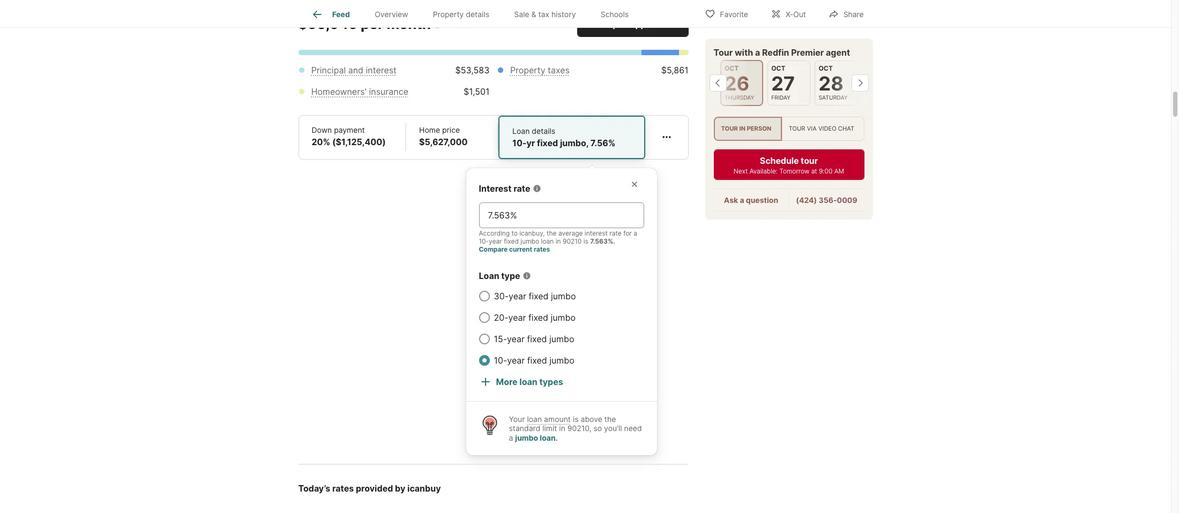 Task type: locate. For each thing, give the bounding box(es) containing it.
get pre-approved
[[596, 19, 670, 29]]

schedule tour next available: tomorrow at 9:00 am
[[734, 156, 844, 175]]

1 horizontal spatial rate
[[610, 229, 622, 237]]

with
[[735, 47, 753, 58]]

rate inside according to icanbuy, the average interest rate for a 10-year fixed jumbo loan in 90210 is 7.563 %. compare current rates
[[610, 229, 622, 237]]

lightbulb icon image
[[479, 415, 500, 436]]

10-year fixed jumbo radio
[[479, 355, 490, 366]]

10- left to
[[479, 237, 489, 245]]

oct for 26
[[725, 64, 739, 72]]

chat
[[838, 125, 855, 133]]

year down 20- in the bottom of the page
[[507, 334, 525, 345]]

premier
[[791, 47, 824, 58]]

loan right more
[[520, 377, 538, 387]]

loan for loan type
[[479, 271, 499, 281]]

the
[[547, 229, 557, 237], [605, 415, 616, 424]]

1 horizontal spatial details
[[532, 126, 555, 136]]

90210 left 7.563
[[563, 237, 582, 245]]

current
[[509, 245, 532, 253]]

0 vertical spatial 90210
[[563, 237, 582, 245]]

rates down the icanbuy, on the left top of page
[[534, 245, 550, 253]]

1 vertical spatial rates
[[332, 484, 354, 494]]

0 vertical spatial rates
[[534, 245, 550, 253]]

lightbulb icon element
[[479, 415, 509, 443]]

tour for tour in person
[[721, 125, 738, 133]]

None button
[[720, 60, 763, 106], [768, 61, 811, 106], [815, 61, 858, 106], [720, 60, 763, 106], [768, 61, 811, 106], [815, 61, 858, 106]]

to
[[512, 229, 518, 237]]

0 vertical spatial loan
[[541, 237, 554, 245]]

feed link
[[311, 8, 350, 21]]

loan
[[513, 126, 530, 136], [479, 271, 499, 281]]

1 horizontal spatial loan
[[513, 126, 530, 136]]

in inside is above the standard limit in
[[559, 424, 565, 433]]

$5,627,000
[[419, 137, 468, 147]]

loan up the yr
[[513, 126, 530, 136]]

in right the icanbuy, on the left top of page
[[556, 237, 561, 245]]

0 vertical spatial loan
[[513, 126, 530, 136]]

in inside according to icanbuy, the average interest rate for a 10-year fixed jumbo loan in 90210 is 7.563 %. compare current rates
[[556, 237, 561, 245]]

($1,125,400)
[[332, 137, 386, 147]]

interest inside according to icanbuy, the average interest rate for a 10-year fixed jumbo loan in 90210 is 7.563 %. compare current rates
[[585, 229, 608, 237]]

tab list
[[298, 0, 650, 27]]

jumbo loan. link
[[515, 434, 558, 443]]

tour left via
[[789, 125, 805, 133]]

0 vertical spatial details
[[466, 10, 489, 19]]

rates inside according to icanbuy, the average interest rate for a 10-year fixed jumbo loan in 90210 is 7.563 %. compare current rates
[[534, 245, 550, 253]]

1 vertical spatial details
[[532, 126, 555, 136]]

27
[[771, 72, 795, 95]]

1 horizontal spatial is
[[584, 237, 588, 245]]

jumbo up 20-year fixed jumbo at the bottom of the page
[[551, 291, 576, 302]]

oct
[[725, 64, 739, 72], [771, 64, 786, 72], [819, 64, 833, 72]]

10- inside loan details 10-yr fixed jumbo, 7.56%
[[513, 138, 527, 148]]

oct down "redfin"
[[771, 64, 786, 72]]

28
[[819, 72, 844, 95]]

tooltip
[[466, 160, 856, 456]]

1 vertical spatial property
[[510, 65, 545, 75]]

oct for 28
[[819, 64, 833, 72]]

3 oct from the left
[[819, 64, 833, 72]]

jumbo down 20-year fixed jumbo at the bottom of the page
[[549, 334, 574, 345]]

tour for tour with a redfin premier agent
[[714, 47, 733, 58]]

tour via video chat
[[789, 125, 855, 133]]

a right for
[[634, 229, 637, 237]]

oct inside oct 28 saturday
[[819, 64, 833, 72]]

2 horizontal spatial oct
[[819, 64, 833, 72]]

fixed inside loan details 10-yr fixed jumbo, 7.56%
[[537, 138, 558, 148]]

details inside loan details 10-yr fixed jumbo, 7.56%
[[532, 126, 555, 136]]

0 horizontal spatial is
[[573, 415, 579, 424]]

the inside according to icanbuy, the average interest rate for a 10-year fixed jumbo loan in 90210 is 7.563 %. compare current rates
[[547, 229, 557, 237]]

1 horizontal spatial interest
[[585, 229, 608, 237]]

property left taxes
[[510, 65, 545, 75]]

reset button
[[452, 15, 477, 35]]

$53,583
[[455, 65, 490, 75]]

fixed
[[537, 138, 558, 148], [504, 237, 519, 245], [529, 291, 549, 302], [529, 312, 548, 323], [527, 334, 547, 345], [527, 355, 547, 366]]

taxes
[[548, 65, 570, 75]]

0 horizontal spatial rate
[[514, 183, 530, 194]]

2 oct from the left
[[771, 64, 786, 72]]

jumbo for 20-year fixed jumbo
[[551, 312, 576, 323]]

property
[[433, 10, 464, 19], [510, 65, 545, 75]]

agent
[[826, 47, 850, 58]]

1 horizontal spatial 10-
[[494, 355, 507, 366]]

loan
[[541, 237, 554, 245], [520, 377, 538, 387], [527, 415, 542, 424]]

price
[[442, 125, 460, 134]]

10- up interest rate at the left top
[[513, 138, 527, 148]]

0 horizontal spatial details
[[466, 10, 489, 19]]

1 vertical spatial in
[[556, 237, 561, 245]]

year down "30-"
[[508, 312, 526, 323]]

356-
[[819, 196, 837, 205]]

above
[[581, 415, 602, 424]]

sale & tax history tab
[[502, 2, 588, 27]]

details inside property details tab
[[466, 10, 489, 19]]

10- right the 10-year fixed jumbo "option"
[[494, 355, 507, 366]]

0 vertical spatial in
[[739, 125, 746, 133]]

0 vertical spatial is
[[584, 237, 588, 245]]

jumbo down 30-year fixed jumbo
[[551, 312, 576, 323]]

jumbo,
[[560, 138, 589, 148]]

interest right average
[[585, 229, 608, 237]]

question
[[746, 196, 778, 205]]

rate right interest
[[514, 183, 530, 194]]

oct inside the oct 26 thursday
[[725, 64, 739, 72]]

loan up standard
[[527, 415, 542, 424]]

loan inside according to icanbuy, the average interest rate for a 10-year fixed jumbo loan in 90210 is 7.563 %. compare current rates
[[541, 237, 554, 245]]

property up reset
[[433, 10, 464, 19]]

year left to
[[489, 237, 502, 245]]

in down amount
[[559, 424, 565, 433]]

0 vertical spatial the
[[547, 229, 557, 237]]

jumbo right to
[[521, 237, 539, 245]]

1 vertical spatial is
[[573, 415, 579, 424]]

compare
[[479, 245, 508, 253]]

is left 7.563
[[584, 237, 588, 245]]

90210
[[563, 237, 582, 245], [568, 424, 589, 433]]

limit
[[543, 424, 557, 433]]

30-year fixed jumbo radio
[[479, 291, 490, 302]]

15-
[[494, 334, 507, 345]]

for
[[624, 229, 632, 237]]

list box containing tour in person
[[714, 117, 864, 141]]

loan.
[[540, 434, 558, 443]]

1 vertical spatial the
[[605, 415, 616, 424]]

0 horizontal spatial 10-
[[479, 237, 489, 245]]

the left average
[[547, 229, 557, 237]]

tour left with
[[714, 47, 733, 58]]

2 vertical spatial in
[[559, 424, 565, 433]]

loan left average
[[541, 237, 554, 245]]

interest up insurance
[[366, 65, 397, 75]]

2 vertical spatial 10-
[[494, 355, 507, 366]]

1 horizontal spatial the
[[605, 415, 616, 424]]

oct down agent
[[819, 64, 833, 72]]

the inside is above the standard limit in
[[605, 415, 616, 424]]

redfin
[[762, 47, 789, 58]]

0 horizontal spatial rates
[[332, 484, 354, 494]]

90210 down above
[[568, 424, 589, 433]]

$1,501
[[464, 86, 490, 97]]

rates
[[534, 245, 550, 253], [332, 484, 354, 494]]

by
[[395, 484, 405, 494]]

types
[[540, 377, 563, 387]]

None text field
[[488, 209, 635, 222]]

fixed for 15-
[[527, 334, 547, 345]]

1 horizontal spatial rates
[[534, 245, 550, 253]]

details up reset
[[466, 10, 489, 19]]

tab list containing feed
[[298, 0, 650, 27]]

1 vertical spatial loan
[[479, 271, 499, 281]]

share button
[[820, 2, 873, 24]]

person
[[747, 125, 772, 133]]

loan type
[[479, 271, 520, 281]]

year up more
[[507, 355, 525, 366]]

1 horizontal spatial oct
[[771, 64, 786, 72]]

30-year fixed jumbo
[[494, 291, 576, 302]]

is up ", so you'll need a" on the bottom
[[573, 415, 579, 424]]

rate
[[514, 183, 530, 194], [610, 229, 622, 237]]

ask a question link
[[724, 196, 778, 205]]

available:
[[750, 167, 778, 175]]

in left the person
[[739, 125, 746, 133]]

(424) 356-0009
[[796, 196, 858, 205]]

property details
[[433, 10, 489, 19]]

tax
[[538, 10, 549, 19]]

0 horizontal spatial oct
[[725, 64, 739, 72]]

loan details 10-yr fixed jumbo, 7.56%
[[513, 126, 616, 148]]

down payment 20% ($1,125,400)
[[312, 125, 386, 147]]

jumbo down standard
[[515, 434, 538, 443]]

2 vertical spatial loan
[[527, 415, 542, 424]]

9:00
[[819, 167, 833, 175]]

tour
[[801, 156, 818, 166]]

year for 10-
[[507, 355, 525, 366]]

a
[[755, 47, 760, 58], [740, 196, 744, 205], [634, 229, 637, 237], [509, 434, 513, 443]]

details up the yr
[[532, 126, 555, 136]]

fixed for 20-
[[529, 312, 548, 323]]

history
[[552, 10, 576, 19]]

schools
[[601, 10, 629, 19]]

a right with
[[755, 47, 760, 58]]

property inside property details tab
[[433, 10, 464, 19]]

need
[[624, 424, 642, 433]]

oct inside oct 27 friday
[[771, 64, 786, 72]]

today's rates provided by icanbuy
[[298, 484, 441, 494]]

0 horizontal spatial interest
[[366, 65, 397, 75]]

year
[[489, 237, 502, 245], [509, 291, 526, 302], [508, 312, 526, 323], [507, 334, 525, 345], [507, 355, 525, 366]]

jumbo up types
[[550, 355, 575, 366]]

fixed for 10-
[[527, 355, 547, 366]]

1 vertical spatial interest
[[585, 229, 608, 237]]

0 horizontal spatial the
[[547, 229, 557, 237]]

details for loan details 10-yr fixed jumbo, 7.56%
[[532, 126, 555, 136]]

loan up 30-year fixed jumbo "radio"
[[479, 271, 499, 281]]

0 horizontal spatial property
[[433, 10, 464, 19]]

yr
[[527, 138, 535, 148]]

average
[[559, 229, 583, 237]]

year for 20-
[[508, 312, 526, 323]]

a down standard
[[509, 434, 513, 443]]

property details tab
[[421, 2, 502, 27]]

loan inside loan details 10-yr fixed jumbo, 7.56%
[[513, 126, 530, 136]]

per
[[361, 15, 384, 32]]

year down type
[[509, 291, 526, 302]]

1 vertical spatial loan
[[520, 377, 538, 387]]

0 vertical spatial 10-
[[513, 138, 527, 148]]

rate left for
[[610, 229, 622, 237]]

the up "you'll"
[[605, 415, 616, 424]]

tour in person
[[721, 125, 772, 133]]

1 vertical spatial rate
[[610, 229, 622, 237]]

is
[[584, 237, 588, 245], [573, 415, 579, 424]]

0 horizontal spatial loan
[[479, 271, 499, 281]]

15-year fixed jumbo
[[494, 334, 574, 345]]

pre-
[[613, 19, 631, 29]]

tour with a redfin premier agent
[[714, 47, 850, 58]]

2 horizontal spatial 10-
[[513, 138, 527, 148]]

1 horizontal spatial property
[[510, 65, 545, 75]]

0 vertical spatial interest
[[366, 65, 397, 75]]

list box
[[714, 117, 864, 141]]

1 oct from the left
[[725, 64, 739, 72]]

rates right today's on the left bottom of the page
[[332, 484, 354, 494]]

more loan types
[[496, 377, 563, 387]]

tour left the person
[[721, 125, 738, 133]]

type
[[501, 271, 520, 281]]

0 vertical spatial property
[[433, 10, 464, 19]]

next image
[[852, 75, 869, 92]]

oct down with
[[725, 64, 739, 72]]

thursday
[[725, 94, 755, 101]]

10- inside according to icanbuy, the average interest rate for a 10-year fixed jumbo loan in 90210 is 7.563 %. compare current rates
[[479, 237, 489, 245]]

1 vertical spatial 10-
[[479, 237, 489, 245]]

property for property taxes
[[510, 65, 545, 75]]

property taxes
[[510, 65, 570, 75]]



Task type: describe. For each thing, give the bounding box(es) containing it.
payment
[[334, 125, 365, 134]]

principal
[[311, 65, 346, 75]]

homeowners' insurance link
[[311, 86, 408, 97]]

26
[[725, 72, 750, 95]]

out
[[793, 9, 806, 18]]

home price $5,627,000
[[419, 125, 468, 147]]

standard
[[509, 424, 540, 433]]

, so you'll need a
[[509, 424, 642, 443]]

overview tab
[[362, 2, 421, 27]]

loan amount link
[[527, 415, 571, 424]]

year inside according to icanbuy, the average interest rate for a 10-year fixed jumbo loan in 90210 is 7.563 %. compare current rates
[[489, 237, 502, 245]]

principal and interest
[[311, 65, 397, 75]]

schools tab
[[588, 2, 641, 27]]

according to icanbuy, the average interest rate for a 10-year fixed jumbo loan in 90210 is 7.563 %. compare current rates
[[479, 229, 637, 253]]

(424) 356-0009 link
[[796, 196, 858, 205]]

tomorrow
[[780, 167, 810, 175]]

$60,945
[[298, 15, 357, 32]]

saturday
[[819, 94, 848, 101]]

homeowners'
[[311, 86, 367, 97]]

home
[[419, 125, 440, 134]]

ask
[[724, 196, 738, 205]]

principal and interest link
[[311, 65, 397, 75]]

amount
[[544, 415, 571, 424]]

oct 26 thursday
[[725, 64, 755, 101]]

get pre-approved button
[[577, 11, 689, 37]]

loan for amount
[[527, 415, 542, 424]]

tooltip containing interest rate
[[466, 160, 856, 456]]

video
[[819, 125, 837, 133]]

feed
[[332, 10, 350, 19]]

is inside according to icanbuy, the average interest rate for a 10-year fixed jumbo loan in 90210 is 7.563 %. compare current rates
[[584, 237, 588, 245]]

a right ask
[[740, 196, 744, 205]]

share
[[844, 9, 864, 18]]

approved
[[631, 19, 670, 29]]

jumbo inside according to icanbuy, the average interest rate for a 10-year fixed jumbo loan in 90210 is 7.563 %. compare current rates
[[521, 237, 539, 245]]

20-year fixed jumbo radio
[[479, 312, 490, 323]]

30-
[[494, 291, 509, 302]]

&
[[532, 10, 536, 19]]

20%
[[312, 137, 330, 147]]

loan for loan details 10-yr fixed jumbo, 7.56%
[[513, 126, 530, 136]]

icanbuy,
[[520, 229, 545, 237]]

a inside according to icanbuy, the average interest rate for a 10-year fixed jumbo loan in 90210 is 7.563 %. compare current rates
[[634, 229, 637, 237]]

1 vertical spatial 90210
[[568, 424, 589, 433]]

you'll
[[604, 424, 622, 433]]

insurance
[[369, 86, 408, 97]]

loan for types
[[520, 377, 538, 387]]

0 vertical spatial rate
[[514, 183, 530, 194]]

x-out
[[786, 9, 806, 18]]

7.563
[[590, 237, 608, 245]]

next
[[734, 167, 748, 175]]

reset
[[453, 20, 477, 30]]

x-out button
[[762, 2, 815, 24]]

fixed for 30-
[[529, 291, 549, 302]]

is inside is above the standard limit in
[[573, 415, 579, 424]]

down
[[312, 125, 332, 134]]

and
[[348, 65, 363, 75]]

compare current rates link
[[479, 245, 550, 253]]

favorite button
[[696, 2, 757, 24]]

friday
[[771, 94, 791, 101]]

according
[[479, 229, 510, 237]]

jumbo for 10-year fixed jumbo
[[550, 355, 575, 366]]

property for property details
[[433, 10, 464, 19]]

your loan amount
[[509, 415, 571, 424]]

oct for 27
[[771, 64, 786, 72]]

%.
[[608, 237, 615, 245]]

jumbo for 15-year fixed jumbo
[[549, 334, 574, 345]]

today's
[[298, 484, 330, 494]]

15-year fixed jumbo radio
[[479, 334, 490, 345]]

tour for tour via video chat
[[789, 125, 805, 133]]

ask a question
[[724, 196, 778, 205]]

year for 30-
[[509, 291, 526, 302]]

interest
[[479, 183, 512, 194]]

0009
[[837, 196, 858, 205]]

sale & tax history
[[514, 10, 576, 19]]

is above the standard limit in
[[509, 415, 616, 433]]

am
[[834, 167, 844, 175]]

20-
[[494, 312, 508, 323]]

10-year fixed jumbo
[[494, 355, 575, 366]]

details for property details
[[466, 10, 489, 19]]

month
[[387, 15, 431, 32]]

your
[[509, 415, 525, 424]]

jumbo for 30-year fixed jumbo
[[551, 291, 576, 302]]

previous image
[[709, 75, 727, 92]]

favorite
[[720, 9, 748, 18]]

year for 15-
[[507, 334, 525, 345]]

via
[[807, 125, 817, 133]]

$60,945 per month
[[298, 15, 431, 32]]

at
[[811, 167, 817, 175]]

property taxes link
[[510, 65, 570, 75]]

a inside ", so you'll need a"
[[509, 434, 513, 443]]

provided
[[356, 484, 393, 494]]

7.56%
[[591, 138, 616, 148]]

fixed inside according to icanbuy, the average interest rate for a 10-year fixed jumbo loan in 90210 is 7.563 %. compare current rates
[[504, 237, 519, 245]]

90210 inside according to icanbuy, the average interest rate for a 10-year fixed jumbo loan in 90210 is 7.563 %. compare current rates
[[563, 237, 582, 245]]

more
[[496, 377, 518, 387]]

,
[[589, 424, 592, 433]]

oct 28 saturday
[[819, 64, 848, 101]]

sale
[[514, 10, 529, 19]]

homeowners' insurance
[[311, 86, 408, 97]]



Task type: vqa. For each thing, say whether or not it's contained in the screenshot.
AVAILABLE:
yes



